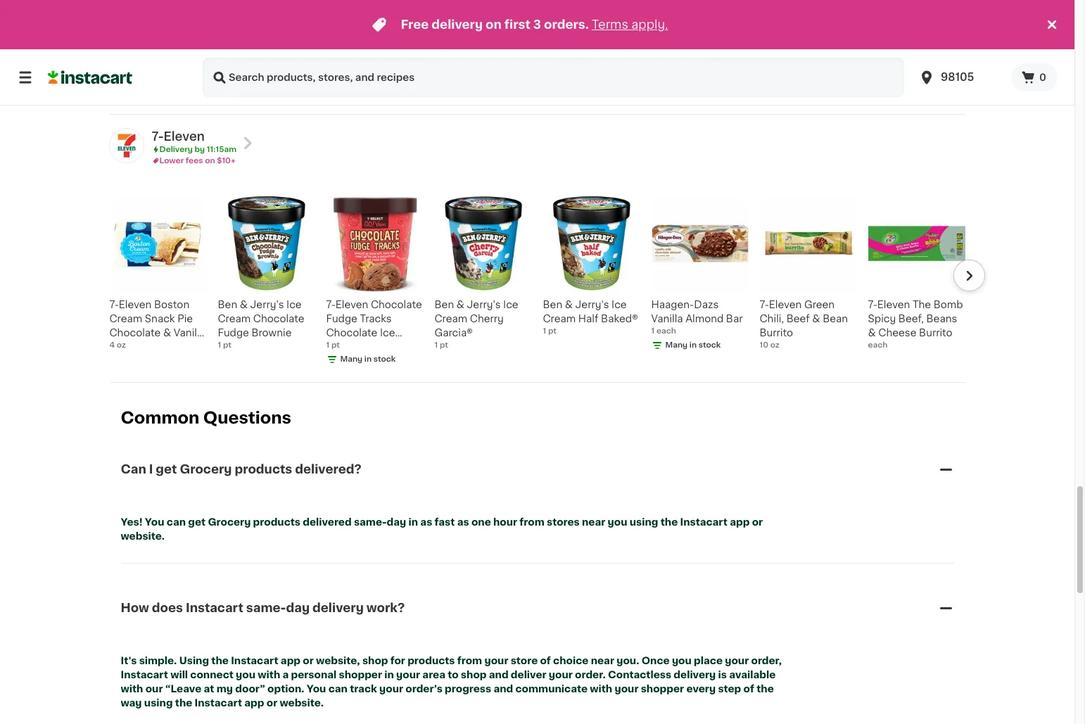 Task type: vqa. For each thing, say whether or not it's contained in the screenshot.


Task type: describe. For each thing, give the bounding box(es) containing it.
same- inside yes! you can get grocery products delivered same-day in as fast as one hour from stores near you using the instacart app or website.
[[354, 518, 387, 527]]

cream for ben & jerry's ice cream chocolate fudge brownie
[[218, 314, 251, 324]]

the inside yes! you can get grocery products delivered same-day in as fast as one hour from stores near you using the instacart app or website.
[[661, 518, 678, 527]]

once
[[642, 656, 670, 666]]

0 horizontal spatial shop
[[363, 656, 388, 666]]

stock down almond in the top of the page
[[699, 341, 721, 349]]

boneless, for good & gather boneless, skinless chicken breast tenderloins
[[109, 45, 158, 55]]

does
[[152, 603, 183, 614]]

3
[[534, 19, 542, 30]]

communicate
[[516, 684, 588, 694]]

& inside good & gather steam-in-bag broccoli florets
[[790, 31, 798, 41]]

tenderloins
[[109, 74, 167, 83]]

drumstick
[[326, 31, 377, 41]]

a
[[283, 670, 289, 680]]

2 horizontal spatial with
[[590, 684, 613, 694]]

delivered
[[303, 518, 352, 527]]

filling
[[154, 342, 183, 352]]

can inside yes! you can get grocery products delivered same-day in as fast as one hour from stores near you using the instacart app or website.
[[167, 518, 186, 527]]

can i get grocery products delivered? button
[[121, 445, 954, 495]]

chip
[[326, 384, 350, 394]]

4
[[109, 341, 115, 349]]

my
[[217, 684, 233, 694]]

oz inside smucker's sandwich 8 oz
[[225, 59, 234, 67]]

0 horizontal spatial or
[[267, 698, 278, 708]]

foster farms breast nuggets, classic, value pack link
[[543, 0, 640, 83]]

"leave
[[165, 684, 202, 694]]

smucker's uncrustables peanut butter & strawberry jam sandwich link
[[435, 0, 532, 98]]

chocolate up 1 pt
[[326, 328, 378, 338]]

at
[[204, 684, 214, 694]]

0 vertical spatial fudge
[[326, 314, 358, 324]]

chicken for good & gather boneless, skinless chicken breast tenderloins
[[109, 60, 150, 69]]

instacart inside yes! you can get grocery products delivered same-day in as fast as one hour from stores near you using the instacart app or website.
[[681, 518, 728, 527]]

pt inside ben & jerry's ice cream chocolate fudge brownie 1 pt
[[223, 341, 232, 349]]

& inside ben & jerry's ice cream chocolate fudge brownie 1 pt
[[240, 300, 248, 310]]

7‑eleven for tracks
[[326, 300, 369, 310]]

bar
[[727, 314, 743, 324]]

chicken for good & gather boneless, skinless chicken breast
[[652, 60, 692, 69]]

from inside it's simple. using the instacart app or website, shop for products from your store of choice near you. once you place your order, instacart will connect you with a personal shopper in your area to shop and deliver your order. contactless delivery is available with our "leave at my door" option. you can track your order's progress and communicate with your shopper every step of the way using the instacart app or website.
[[458, 656, 482, 666]]

area
[[423, 670, 446, 680]]

breast for good & gather boneless, skinless chicken breast
[[695, 60, 727, 69]]

contactless
[[608, 670, 672, 680]]

peanut inside smucker's uncrustables peanut butter & strawberry jam sandwich
[[435, 60, 470, 69]]

1 horizontal spatial of
[[744, 684, 755, 694]]

beef
[[787, 314, 810, 324]]

in down good & gather boneless, skinless chicken breast
[[690, 87, 697, 95]]

pieces
[[326, 398, 360, 408]]

foster for foster farms breast nuggets, classic, value pack
[[543, 31, 575, 41]]

can i get grocery products delivered?
[[121, 464, 362, 476]]

you inside yes! you can get grocery products delivered same-day in as fast as one hour from stores near you using the instacart app or website.
[[145, 518, 164, 527]]

0 vertical spatial of
[[540, 656, 551, 666]]

yes! you can get grocery products delivered same-day in as fast as one hour from stores near you using the instacart app or website.
[[121, 518, 766, 542]]

delivered?
[[295, 464, 362, 476]]

near inside it's simple. using the instacart app or website, shop for products from your store of choice near you. once you place your order, instacart will connect you with a personal shopper in your area to shop and deliver your order. contactless delivery is available with our "leave at my door" option. you can track your order's progress and communicate with your shopper every step of the way using the instacart app or website.
[[591, 656, 615, 666]]

products inside dropdown button
[[235, 464, 292, 476]]

connect
[[190, 670, 234, 680]]

tracks
[[360, 314, 392, 324]]

good & gather boneless, skinless chicken breast
[[652, 31, 743, 69]]

florets
[[803, 60, 837, 69]]

pack inside drumstick dairy dessert cones variety pack 8 ct
[[363, 60, 387, 69]]

using
[[179, 656, 209, 666]]

butter inside smucker's uncrustables peanut butter & strawberry jam sandwich
[[472, 60, 503, 69]]

good & gather steam-in-bag broccoli florets
[[760, 31, 837, 69]]

smucker's for butter
[[435, 31, 486, 41]]

flaky
[[109, 370, 136, 380]]

& inside ben & jerry's ice cream cherry garcia® 1 pt
[[457, 300, 465, 310]]

fast
[[435, 518, 455, 527]]

many down good & gather boneless, skinless chicken breast
[[666, 87, 688, 95]]

snack
[[145, 314, 175, 324]]

ice for ben & jerry's ice cream half baked®
[[612, 300, 627, 310]]

& inside good & gather boneless, skinless chicken breast
[[682, 31, 690, 41]]

vanilla inside the haagen-dazs vanilla almond bar 1 each
[[652, 314, 683, 324]]

jerry's for half
[[576, 300, 609, 310]]

how does instacart same-day delivery work? button
[[121, 583, 954, 634]]

good for good & gather steam-in-bag broccoli florets
[[760, 31, 788, 41]]

work?
[[367, 603, 405, 614]]

many in stock down the haagen-dazs vanilla almond bar 1 each
[[666, 341, 721, 349]]

swirl,
[[326, 356, 352, 366]]

fudge inside ben & jerry's ice cream chocolate fudge brownie 1 pt
[[218, 328, 249, 338]]

1 inside the haagen-dazs vanilla almond bar 1 each
[[652, 327, 655, 335]]

our
[[146, 684, 163, 694]]

spicy
[[869, 314, 897, 324]]

common questions
[[121, 410, 292, 426]]

grocery inside yes! you can get grocery products delivered same-day in as fast as one hour from stores near you using the instacart app or website.
[[208, 518, 251, 527]]

flavored
[[109, 342, 152, 352]]

1 as from the left
[[421, 518, 433, 527]]

burrito inside 7‑eleven green chili, beef & bean burrito 10 oz
[[760, 328, 794, 338]]

1 vertical spatial and
[[494, 684, 513, 694]]

uncrustables
[[435, 45, 500, 55]]

sandwich inside smucker's uncrustables peanut butter & strawberry jam sandwich
[[435, 88, 483, 98]]

glazed,
[[146, 356, 183, 366]]

8 inside smucker's sandwich 8 oz
[[218, 59, 223, 67]]

7‑eleven green chili, beef & bean burrito 10 oz
[[760, 300, 849, 349]]

0 button
[[1012, 63, 1058, 92]]

1 horizontal spatial shop
[[461, 670, 487, 680]]

& inside 7-eleven boston cream snack pie chocolate & vanilla flavored filling in lightly glazed, flaky crust
[[163, 328, 171, 338]]

foster for foster farms orange chicken 24 oz
[[869, 31, 900, 41]]

many in stock down florets
[[774, 87, 830, 95]]

haagen-dazs vanilla almond bar 1 each
[[652, 300, 743, 335]]

breast for good & gather boneless, skinless chicken breast tenderloins
[[152, 60, 185, 69]]

get inside the can i get grocery products delivered? dropdown button
[[156, 464, 177, 476]]

your down for at left bottom
[[397, 670, 420, 680]]

ben for ben & jerry's ice cream cherry garcia®
[[435, 300, 454, 310]]

boneless, for good & gather boneless, skinless chicken breast
[[652, 45, 700, 55]]

bag
[[810, 45, 828, 55]]

2 vertical spatial fudge
[[387, 342, 418, 352]]

& inside 7‑eleven chocolate fudge tracks chocolate ice cream with fudge swirl, peanut butter cups & chocolate chip cookie dough pieces
[[355, 370, 363, 380]]

chocolate up dough
[[365, 370, 417, 380]]

app inside yes! you can get grocery products delivered same-day in as fast as one hour from stores near you using the instacart app or website.
[[730, 518, 750, 527]]

it's
[[121, 656, 137, 666]]

delivery inside it's simple. using the instacart app or website, shop for products from your store of choice near you. once you place your order, instacart will connect you with a personal shopper in your area to shop and deliver your order. contactless delivery is available with our "leave at my door" option. you can track your order's progress and communicate with your shopper every step of the way using the instacart app or website.
[[674, 670, 716, 680]]

gather for good & gather steam-in-bag broccoli florets
[[801, 31, 835, 41]]

& inside good & gather boneless, skinless chicken breast tenderloins
[[140, 31, 148, 41]]

jerry's for cherry
[[467, 300, 501, 310]]

way
[[121, 698, 142, 708]]

2 as from the left
[[457, 518, 469, 527]]

day inside dropdown button
[[286, 603, 310, 614]]

will
[[171, 670, 188, 680]]

0 horizontal spatial with
[[121, 684, 143, 694]]

2 vertical spatial you
[[236, 670, 256, 680]]

in down with
[[365, 355, 372, 363]]

pie
[[178, 314, 193, 324]]

7 eleven image
[[109, 129, 143, 162]]

11:15am
[[207, 145, 237, 153]]

many down broccoli
[[774, 87, 797, 95]]

nuggets,
[[578, 45, 623, 55]]

boston
[[154, 300, 190, 310]]

your up communicate
[[549, 670, 573, 680]]

cream inside 7-eleven boston cream snack pie chocolate & vanilla flavored filling in lightly glazed, flaky crust
[[109, 314, 142, 324]]

ice inside 7‑eleven chocolate fudge tracks chocolate ice cream with fudge swirl, peanut butter cups & chocolate chip cookie dough pieces
[[380, 328, 395, 338]]

with
[[362, 342, 384, 352]]

beef,
[[899, 314, 924, 324]]

many up cups
[[340, 355, 363, 363]]

orange
[[869, 45, 905, 55]]

first
[[505, 19, 531, 30]]

pt inside ben & jerry's ice cream half baked® 1 pt
[[548, 327, 557, 335]]

using inside yes! you can get grocery products delivered same-day in as fast as one hour from stores near you using the instacart app or website.
[[630, 518, 659, 527]]

butter inside 7‑eleven chocolate fudge tracks chocolate ice cream with fudge swirl, peanut butter cups & chocolate chip cookie dough pieces
[[392, 356, 423, 366]]

foster farms breast nuggets, classic, value pack
[[543, 31, 638, 69]]

lower
[[159, 157, 184, 164]]

delivery inside dropdown button
[[313, 603, 364, 614]]

personal
[[291, 670, 337, 680]]

get inside yes! you can get grocery products delivered same-day in as fast as one hour from stores near you using the instacart app or website.
[[188, 518, 206, 527]]

7‑eleven chocolate fudge tracks chocolate ice cream with fudge swirl, peanut butter cups & chocolate chip cookie dough pieces
[[326, 300, 423, 408]]

ben & jerry's ice cream chocolate fudge brownie 1 pt
[[218, 300, 305, 349]]

many in stock down with
[[340, 355, 396, 363]]

free delivery on first 3 orders. terms apply.
[[401, 19, 669, 30]]

1 inside ben & jerry's ice cream chocolate fudge brownie 1 pt
[[218, 341, 221, 349]]

website,
[[316, 656, 360, 666]]

in down the haagen-dazs vanilla almond bar 1 each
[[690, 341, 697, 349]]

8 inside drumstick dairy dessert cones variety pack 8 ct
[[326, 73, 332, 81]]

smucker's for oz
[[218, 31, 269, 41]]

it's simple. using the instacart app or website, shop for products from your store of choice near you. once you place your order, instacart will connect you with a personal shopper in your area to shop and deliver your order. contactless delivery is available with our "leave at my door" option. you can track your order's progress and communicate with your shopper every step of the way using the instacart app or website.
[[121, 656, 785, 708]]

same- inside dropdown button
[[246, 603, 286, 614]]

half
[[579, 314, 599, 324]]

1 inside ben & jerry's ice cream half baked® 1 pt
[[543, 327, 547, 335]]

terms
[[592, 19, 629, 30]]

day inside yes! you can get grocery products delivered same-day in as fast as one hour from stores near you using the instacart app or website.
[[387, 518, 406, 527]]

7‑eleven for beef
[[760, 300, 802, 310]]

farms for nuggets,
[[577, 31, 608, 41]]

0 vertical spatial and
[[489, 670, 509, 680]]

order.
[[575, 670, 606, 680]]

7- for 7-eleven boston cream snack pie chocolate & vanilla flavored filling in lightly glazed, flaky crust
[[109, 300, 119, 310]]

7‑eleven for spicy
[[869, 300, 911, 310]]

oz inside 7‑eleven green chili, beef & bean burrito 10 oz
[[771, 341, 780, 349]]

pt inside ben & jerry's ice cream cherry garcia® 1 pt
[[440, 341, 449, 349]]

by
[[195, 145, 205, 153]]

simple.
[[139, 656, 177, 666]]

ben & jerry's ice cream cherry garcia® 1 pt
[[435, 300, 519, 349]]

skinless for good & gather boneless, skinless chicken breast tenderloins
[[160, 45, 201, 55]]

cookie
[[352, 384, 387, 394]]

products inside it's simple. using the instacart app or website, shop for products from your store of choice near you. once you place your order, instacart will connect you with a personal shopper in your area to shop and deliver your order. contactless delivery is available with our "leave at my door" option. you can track your order's progress and communicate with your shopper every step of the way using the instacart app or website.
[[408, 656, 455, 666]]

many down the haagen-dazs vanilla almond bar 1 each
[[666, 341, 688, 349]]

to
[[448, 670, 459, 680]]

delivery by 11:15am
[[159, 145, 237, 153]]



Task type: locate. For each thing, give the bounding box(es) containing it.
on right fees
[[205, 157, 215, 164]]

1 vertical spatial vanilla
[[174, 328, 205, 338]]

8
[[218, 59, 223, 67], [326, 73, 332, 81]]

2 ben from the left
[[435, 300, 454, 310]]

2 vertical spatial app
[[245, 698, 264, 708]]

0 horizontal spatial 8
[[218, 59, 223, 67]]

as left one
[[457, 518, 469, 527]]

sandwich inside smucker's sandwich 8 oz
[[218, 45, 266, 55]]

many in stock down good & gather boneless, skinless chicken breast
[[666, 87, 721, 95]]

how
[[121, 603, 149, 614]]

1 horizontal spatial 8
[[326, 73, 332, 81]]

stores
[[547, 518, 580, 527]]

haagen-
[[652, 300, 695, 310]]

breast inside good & gather boneless, skinless chicken breast tenderloins
[[152, 60, 185, 69]]

ice inside ben & jerry's ice cream chocolate fudge brownie 1 pt
[[287, 300, 302, 310]]

cones
[[368, 45, 400, 55]]

smucker's uncrustables peanut butter & strawberry jam sandwich
[[435, 31, 514, 98]]

breast up tenderloins
[[152, 60, 185, 69]]

2 horizontal spatial you
[[672, 656, 692, 666]]

2 horizontal spatial gather
[[801, 31, 835, 41]]

shopper
[[339, 670, 382, 680], [641, 684, 685, 694]]

1 pack from the left
[[363, 60, 387, 69]]

1 vertical spatial app
[[281, 656, 301, 666]]

jerry's inside ben & jerry's ice cream cherry garcia® 1 pt
[[467, 300, 501, 310]]

$10+
[[217, 157, 236, 164]]

chocolate inside ben & jerry's ice cream chocolate fudge brownie 1 pt
[[253, 314, 305, 324]]

variety
[[326, 60, 361, 69]]

3 7‑eleven from the left
[[869, 300, 911, 310]]

1 vertical spatial shop
[[461, 670, 487, 680]]

peanut inside 7‑eleven chocolate fudge tracks chocolate ice cream with fudge swirl, peanut butter cups & chocolate chip cookie dough pieces
[[355, 356, 390, 366]]

delivery up the every
[[674, 670, 716, 680]]

good for good & gather boneless, skinless chicken breast tenderloins
[[109, 31, 137, 41]]

same- right delivered
[[354, 518, 387, 527]]

get right yes!
[[188, 518, 206, 527]]

2 smucker's from the left
[[435, 31, 486, 41]]

brownie
[[252, 328, 292, 338]]

0 vertical spatial grocery
[[180, 464, 232, 476]]

0 vertical spatial 7-
[[152, 131, 164, 142]]

0 vertical spatial eleven
[[164, 131, 205, 142]]

0 vertical spatial shopper
[[339, 670, 382, 680]]

1 horizontal spatial same-
[[354, 518, 387, 527]]

eleven for 7-eleven boston cream snack pie chocolate & vanilla flavored filling in lightly glazed, flaky crust
[[119, 300, 152, 310]]

chicken down apply.
[[652, 60, 692, 69]]

1 horizontal spatial on
[[486, 19, 502, 30]]

products down questions
[[235, 464, 292, 476]]

1 pt
[[326, 341, 340, 349]]

foster down orders.
[[543, 31, 575, 41]]

1 vertical spatial eleven
[[119, 300, 152, 310]]

grocery down common questions
[[180, 464, 232, 476]]

website. inside yes! you can get grocery products delivered same-day in as fast as one hour from stores near you using the instacart app or website.
[[121, 532, 165, 542]]

7‑eleven up the tracks
[[326, 300, 369, 310]]

in
[[690, 87, 697, 95], [798, 87, 806, 95], [690, 341, 697, 349], [365, 355, 372, 363], [409, 518, 418, 527], [385, 670, 394, 680]]

2 gather from the left
[[692, 31, 726, 41]]

2 7‑eleven from the left
[[760, 300, 802, 310]]

door"
[[235, 684, 265, 694]]

1 boneless, from the left
[[109, 45, 158, 55]]

pack inside foster farms breast nuggets, classic, value pack
[[614, 60, 638, 69]]

in down for at left bottom
[[385, 670, 394, 680]]

near inside yes! you can get grocery products delivered same-day in as fast as one hour from stores near you using the instacart app or website.
[[582, 518, 606, 527]]

crust
[[138, 370, 165, 380]]

0 horizontal spatial as
[[421, 518, 433, 527]]

products inside yes! you can get grocery products delivered same-day in as fast as one hour from stores near you using the instacart app or website.
[[253, 518, 301, 527]]

98105 button
[[910, 58, 1012, 97]]

website. inside it's simple. using the instacart app or website, shop for products from your store of choice near you. once you place your order, instacart will connect you with a personal shopper in your area to shop and deliver your order. contactless delivery is available with our "leave at my door" option. you can track your order's progress and communicate with your shopper every step of the way using the instacart app or website.
[[280, 698, 324, 708]]

cream inside ben & jerry's ice cream half baked® 1 pt
[[543, 314, 576, 324]]

Search field
[[203, 58, 905, 97]]

1 foster from the left
[[543, 31, 575, 41]]

0 vertical spatial can
[[167, 518, 186, 527]]

1 horizontal spatial day
[[387, 518, 406, 527]]

cream inside 7‑eleven chocolate fudge tracks chocolate ice cream with fudge swirl, peanut butter cups & chocolate chip cookie dough pieces
[[326, 342, 359, 352]]

& inside smucker's uncrustables peanut butter & strawberry jam sandwich
[[506, 60, 514, 69]]

foster up orange
[[869, 31, 900, 41]]

jerry's inside ben & jerry's ice cream chocolate fudge brownie 1 pt
[[250, 300, 284, 310]]

1 vertical spatial near
[[591, 656, 615, 666]]

0 horizontal spatial day
[[286, 603, 310, 614]]

smucker's
[[218, 31, 269, 41], [435, 31, 486, 41]]

ben for ben & jerry's ice cream half baked®
[[543, 300, 563, 310]]

3 gather from the left
[[801, 31, 835, 41]]

shop
[[363, 656, 388, 666], [461, 670, 487, 680]]

pack down cones
[[363, 60, 387, 69]]

0 horizontal spatial butter
[[392, 356, 423, 366]]

0 vertical spatial near
[[582, 518, 606, 527]]

1 horizontal spatial sandwich
[[435, 88, 483, 98]]

how does instacart same-day delivery work?
[[121, 603, 405, 614]]

grocery inside dropdown button
[[180, 464, 232, 476]]

foster
[[543, 31, 575, 41], [869, 31, 900, 41]]

peanut up strawberry
[[435, 60, 470, 69]]

0 horizontal spatial of
[[540, 656, 551, 666]]

burrito down chili,
[[760, 328, 794, 338]]

jerry's inside ben & jerry's ice cream half baked® 1 pt
[[576, 300, 609, 310]]

from inside yes! you can get grocery products delivered same-day in as fast as one hour from stores near you using the instacart app or website.
[[520, 518, 545, 527]]

0 vertical spatial using
[[630, 518, 659, 527]]

good up steam-
[[760, 31, 788, 41]]

0 horizontal spatial farms
[[577, 31, 608, 41]]

your left store
[[485, 656, 509, 666]]

farms inside foster farms breast nuggets, classic, value pack
[[577, 31, 608, 41]]

ben inside ben & jerry's ice cream chocolate fudge brownie 1 pt
[[218, 300, 237, 310]]

good for good & gather boneless, skinless chicken breast
[[652, 31, 679, 41]]

hour
[[494, 518, 518, 527]]

3 jerry's from the left
[[576, 300, 609, 310]]

0 horizontal spatial sandwich
[[218, 45, 266, 55]]

shopper down contactless
[[641, 684, 685, 694]]

1 horizontal spatial shopper
[[641, 684, 685, 694]]

2 horizontal spatial delivery
[[674, 670, 716, 680]]

1 horizontal spatial each
[[869, 341, 888, 349]]

chicken inside good & gather boneless, skinless chicken breast
[[652, 60, 692, 69]]

1 skinless from the left
[[160, 45, 201, 55]]

you down personal
[[307, 684, 326, 694]]

1 smucker's from the left
[[218, 31, 269, 41]]

good & gather boneless, skinless chicken breast tenderloins
[[109, 31, 201, 83]]

butter
[[472, 60, 503, 69], [392, 356, 423, 366]]

in inside it's simple. using the instacart app or website, shop for products from your store of choice near you. once you place your order, instacart will connect you with a personal shopper in your area to shop and deliver your order. contactless delivery is available with our "leave at my door" option. you can track your order's progress and communicate with your shopper every step of the way using the instacart app or website.
[[385, 670, 394, 680]]

1 vertical spatial you
[[307, 684, 326, 694]]

ct
[[334, 73, 342, 81]]

fudge right with
[[387, 342, 418, 352]]

many in stock
[[666, 87, 721, 95], [774, 87, 830, 95], [666, 341, 721, 349], [340, 355, 396, 363]]

chili,
[[760, 314, 784, 324]]

with left a
[[258, 670, 280, 680]]

1 horizontal spatial or
[[303, 656, 314, 666]]

0 vertical spatial butter
[[472, 60, 503, 69]]

0 vertical spatial sandwich
[[218, 45, 266, 55]]

delivery
[[159, 145, 193, 153]]

ice up the "cherry"
[[503, 300, 519, 310]]

steam-
[[760, 45, 796, 55]]

boneless, inside good & gather boneless, skinless chicken breast
[[652, 45, 700, 55]]

or inside yes! you can get grocery products delivered same-day in as fast as one hour from stores near you using the instacart app or website.
[[752, 518, 763, 527]]

0 vertical spatial 8
[[218, 59, 223, 67]]

website.
[[121, 532, 165, 542], [280, 698, 324, 708]]

farms for chicken
[[903, 31, 933, 41]]

1 vertical spatial shopper
[[641, 684, 685, 694]]

with down order. on the bottom of page
[[590, 684, 613, 694]]

day left fast
[[387, 518, 406, 527]]

instacart inside how does instacart same-day delivery work? dropdown button
[[186, 603, 244, 614]]

in left fast
[[409, 518, 418, 527]]

cream inside ben & jerry's ice cream cherry garcia® 1 pt
[[435, 314, 468, 324]]

on
[[486, 19, 502, 30], [205, 157, 215, 164]]

chocolate up the tracks
[[371, 300, 422, 310]]

ben for ben & jerry's ice cream chocolate fudge brownie
[[218, 300, 237, 310]]

& inside ben & jerry's ice cream half baked® 1 pt
[[565, 300, 573, 310]]

1
[[543, 327, 547, 335], [652, 327, 655, 335], [218, 341, 221, 349], [326, 341, 330, 349], [435, 341, 438, 349]]

0 horizontal spatial foster
[[543, 31, 575, 41]]

fudge up 1 pt
[[326, 314, 358, 324]]

2 horizontal spatial app
[[730, 518, 750, 527]]

1 horizontal spatial good
[[652, 31, 679, 41]]

1 vertical spatial get
[[188, 518, 206, 527]]

farms inside foster farms orange chicken 24 oz
[[903, 31, 933, 41]]

shop up progress
[[461, 670, 487, 680]]

butter up dough
[[392, 356, 423, 366]]

for
[[391, 656, 406, 666]]

eleven up snack
[[119, 300, 152, 310]]

jam
[[492, 74, 513, 83]]

jerry's up "half"
[[576, 300, 609, 310]]

2 burrito from the left
[[920, 328, 953, 338]]

1 horizontal spatial pack
[[614, 60, 638, 69]]

7‑eleven inside "7‑eleven the bomb spicy beef, beans & cheese burrito each"
[[869, 300, 911, 310]]

in-
[[796, 45, 810, 55]]

breast inside foster farms breast nuggets, classic, value pack
[[543, 45, 575, 55]]

1 gather from the left
[[150, 31, 184, 41]]

drumstick dairy dessert cones variety pack 8 ct
[[326, 31, 406, 81]]

2 horizontal spatial breast
[[695, 60, 727, 69]]

grocery down can i get grocery products delivered?
[[208, 518, 251, 527]]

beans
[[927, 314, 958, 324]]

2 farms from the left
[[903, 31, 933, 41]]

get right the i
[[156, 464, 177, 476]]

products left delivered
[[253, 518, 301, 527]]

you up door"
[[236, 670, 256, 680]]

you right yes!
[[145, 518, 164, 527]]

you inside yes! you can get grocery products delivered same-day in as fast as one hour from stores near you using the instacart app or website.
[[608, 518, 628, 527]]

lightly
[[109, 356, 143, 366]]

item carousel region
[[90, 189, 985, 408]]

broccoli
[[760, 60, 801, 69]]

your right track
[[380, 684, 404, 694]]

1 vertical spatial can
[[329, 684, 348, 694]]

limited time offer region
[[0, 0, 1044, 49]]

good inside good & gather boneless, skinless chicken breast tenderloins
[[109, 31, 137, 41]]

4 oz
[[109, 341, 126, 349]]

0 vertical spatial you
[[145, 518, 164, 527]]

2 horizontal spatial chicken
[[908, 45, 948, 55]]

1 right in
[[218, 341, 221, 349]]

of
[[540, 656, 551, 666], [744, 684, 755, 694]]

ice inside ben & jerry's ice cream cherry garcia® 1 pt
[[503, 300, 519, 310]]

0 horizontal spatial jerry's
[[250, 300, 284, 310]]

0 vertical spatial shop
[[363, 656, 388, 666]]

can left track
[[329, 684, 348, 694]]

0 horizontal spatial vanilla
[[174, 328, 205, 338]]

from up to
[[458, 656, 482, 666]]

0 vertical spatial each
[[657, 327, 677, 335]]

1 horizontal spatial using
[[630, 518, 659, 527]]

1 horizontal spatial with
[[258, 670, 280, 680]]

0
[[1040, 73, 1047, 82]]

1 vertical spatial butter
[[392, 356, 423, 366]]

classic,
[[543, 60, 582, 69]]

40
[[109, 73, 120, 81]]

chocolate inside 7-eleven boston cream snack pie chocolate & vanilla flavored filling in lightly glazed, flaky crust
[[109, 328, 161, 338]]

free
[[401, 19, 429, 30]]

1 inside ben & jerry's ice cream cherry garcia® 1 pt
[[435, 341, 438, 349]]

0 horizontal spatial good
[[109, 31, 137, 41]]

1 down garcia® at the left of the page
[[435, 341, 438, 349]]

each inside "7‑eleven the bomb spicy beef, beans & cheese burrito each"
[[869, 341, 888, 349]]

day up a
[[286, 603, 310, 614]]

1 horizontal spatial burrito
[[920, 328, 953, 338]]

products up area
[[408, 656, 455, 666]]

on for fees
[[205, 157, 215, 164]]

foster farms orange chicken 24 oz
[[869, 31, 948, 67]]

skinless inside good & gather boneless, skinless chicken breast tenderloins
[[160, 45, 201, 55]]

0 vertical spatial products
[[235, 464, 292, 476]]

2 horizontal spatial or
[[752, 518, 763, 527]]

jerry's up brownie
[[250, 300, 284, 310]]

2 vertical spatial delivery
[[674, 670, 716, 680]]

1 horizontal spatial breast
[[543, 45, 575, 55]]

0 horizontal spatial you
[[145, 518, 164, 527]]

questions
[[203, 410, 292, 426]]

3 good from the left
[[760, 31, 788, 41]]

0 horizontal spatial app
[[245, 698, 264, 708]]

stock down good & gather boneless, skinless chicken breast
[[699, 87, 721, 95]]

each inside the haagen-dazs vanilla almond bar 1 each
[[657, 327, 677, 335]]

2 horizontal spatial 7‑eleven
[[869, 300, 911, 310]]

1 good from the left
[[109, 31, 137, 41]]

orders.
[[544, 19, 589, 30]]

breast
[[543, 45, 575, 55], [152, 60, 185, 69], [695, 60, 727, 69]]

cream up garcia® at the left of the page
[[435, 314, 468, 324]]

chicken inside foster farms orange chicken 24 oz
[[908, 45, 948, 55]]

cream for ben & jerry's ice cream half baked®
[[543, 314, 576, 324]]

8 right good & gather boneless, skinless chicken breast tenderloins
[[218, 59, 223, 67]]

0 horizontal spatial skinless
[[160, 45, 201, 55]]

value
[[584, 60, 611, 69]]

2 boneless, from the left
[[652, 45, 700, 55]]

0 horizontal spatial can
[[167, 518, 186, 527]]

stock down with
[[374, 355, 396, 363]]

vanilla down haagen-
[[652, 314, 683, 324]]

ice for ben & jerry's ice cream cherry garcia®
[[503, 300, 519, 310]]

near up order. on the bottom of page
[[591, 656, 615, 666]]

1 horizontal spatial farms
[[903, 31, 933, 41]]

1 7‑eleven from the left
[[326, 300, 369, 310]]

farms up nuggets,
[[577, 31, 608, 41]]

shopper up track
[[339, 670, 382, 680]]

2 vertical spatial or
[[267, 698, 278, 708]]

you inside it's simple. using the instacart app or website, shop for products from your store of choice near you. once you place your order, instacart will connect you with a personal shopper in your area to shop and deliver your order. contactless delivery is available with our "leave at my door" option. you can track your order's progress and communicate with your shopper every step of the way using the instacart app or website.
[[307, 684, 326, 694]]

in inside yes! you can get grocery products delivered same-day in as fast as one hour from stores near you using the instacart app or website.
[[409, 518, 418, 527]]

7- up 4
[[109, 300, 119, 310]]

apply.
[[632, 19, 669, 30]]

vanilla inside 7-eleven boston cream snack pie chocolate & vanilla flavored filling in lightly glazed, flaky crust
[[174, 328, 205, 338]]

jerry's up the "cherry"
[[467, 300, 501, 310]]

1 right ben & jerry's ice cream cherry garcia® 1 pt
[[543, 327, 547, 335]]

1 burrito from the left
[[760, 328, 794, 338]]

from right hour
[[520, 518, 545, 527]]

7‑eleven up chili,
[[760, 300, 802, 310]]

2 vertical spatial products
[[408, 656, 455, 666]]

0 horizontal spatial breast
[[152, 60, 185, 69]]

1 down haagen-
[[652, 327, 655, 335]]

skinless
[[160, 45, 201, 55], [702, 45, 743, 55]]

and left deliver
[[489, 670, 509, 680]]

1 farms from the left
[[577, 31, 608, 41]]

ice
[[287, 300, 302, 310], [503, 300, 519, 310], [612, 300, 627, 310], [380, 328, 395, 338]]

1 ben from the left
[[218, 300, 237, 310]]

2 pack from the left
[[614, 60, 638, 69]]

can inside it's simple. using the instacart app or website, shop for products from your store of choice near you. once you place your order, instacart will connect you with a personal shopper in your area to shop and deliver your order. contactless delivery is available with our "leave at my door" option. you can track your order's progress and communicate with your shopper every step of the way using the instacart app or website.
[[329, 684, 348, 694]]

and down deliver
[[494, 684, 513, 694]]

chicken up 98105
[[908, 45, 948, 55]]

ice for ben & jerry's ice cream chocolate fudge brownie
[[287, 300, 302, 310]]

gather for good & gather boneless, skinless chicken breast tenderloins
[[150, 31, 184, 41]]

burrito inside "7‑eleven the bomb spicy beef, beans & cheese burrito each"
[[920, 328, 953, 338]]

in
[[186, 342, 195, 352]]

foster inside foster farms breast nuggets, classic, value pack
[[543, 31, 575, 41]]

one
[[472, 518, 491, 527]]

1 vertical spatial on
[[205, 157, 215, 164]]

jerry's
[[250, 300, 284, 310], [467, 300, 501, 310], [576, 300, 609, 310]]

terms apply. link
[[592, 19, 669, 30]]

7‑eleven
[[326, 300, 369, 310], [760, 300, 802, 310], [869, 300, 911, 310]]

you right once
[[672, 656, 692, 666]]

cream left "half"
[[543, 314, 576, 324]]

with up way
[[121, 684, 143, 694]]

0 horizontal spatial boneless,
[[109, 45, 158, 55]]

strawberry
[[435, 74, 489, 83]]

cream up swirl,
[[326, 342, 359, 352]]

0 vertical spatial from
[[520, 518, 545, 527]]

& inside "7‑eleven the bomb spicy beef, beans & cheese burrito each"
[[869, 328, 876, 338]]

7- for 7-eleven
[[152, 131, 164, 142]]

chicken
[[908, 45, 948, 55], [109, 60, 150, 69], [652, 60, 692, 69]]

cream inside ben & jerry's ice cream chocolate fudge brownie 1 pt
[[218, 314, 251, 324]]

7‑eleven up spicy
[[869, 300, 911, 310]]

0 vertical spatial get
[[156, 464, 177, 476]]

your down contactless
[[615, 684, 639, 694]]

1 horizontal spatial app
[[281, 656, 301, 666]]

eleven for 7-eleven
[[164, 131, 205, 142]]

2 good from the left
[[652, 31, 679, 41]]

on for delivery
[[486, 19, 502, 30]]

2 horizontal spatial ben
[[543, 300, 563, 310]]

near right stores
[[582, 518, 606, 527]]

1 vertical spatial delivery
[[313, 603, 364, 614]]

0 horizontal spatial peanut
[[355, 356, 390, 366]]

dough
[[390, 384, 423, 394]]

butter up jam
[[472, 60, 503, 69]]

ben inside ben & jerry's ice cream half baked® 1 pt
[[543, 300, 563, 310]]

delivery inside limited time offer region
[[432, 19, 483, 30]]

eleven up delivery
[[164, 131, 205, 142]]

0 horizontal spatial ben
[[218, 300, 237, 310]]

fudge
[[326, 314, 358, 324], [218, 328, 249, 338], [387, 342, 418, 352]]

None search field
[[203, 58, 905, 97]]

pack right value
[[614, 60, 638, 69]]

available
[[730, 670, 776, 680]]

0 vertical spatial you
[[608, 518, 628, 527]]

instacart logo image
[[48, 69, 132, 86]]

0 horizontal spatial from
[[458, 656, 482, 666]]

0 vertical spatial website.
[[121, 532, 165, 542]]

0 vertical spatial or
[[752, 518, 763, 527]]

2 horizontal spatial good
[[760, 31, 788, 41]]

bomb
[[934, 300, 964, 310]]

gather for good & gather boneless, skinless chicken breast
[[692, 31, 726, 41]]

chicken up 40 oz
[[109, 60, 150, 69]]

in down florets
[[798, 87, 806, 95]]

fees
[[186, 157, 203, 164]]

you right stores
[[608, 518, 628, 527]]

boneless, inside good & gather boneless, skinless chicken breast tenderloins
[[109, 45, 158, 55]]

2 foster from the left
[[869, 31, 900, 41]]

jerry's for chocolate
[[250, 300, 284, 310]]

1 horizontal spatial boneless,
[[652, 45, 700, 55]]

skinless inside good & gather boneless, skinless chicken breast
[[702, 45, 743, 55]]

option.
[[268, 684, 305, 694]]

your up the is
[[725, 656, 749, 666]]

1 jerry's from the left
[[250, 300, 284, 310]]

1 horizontal spatial jerry's
[[467, 300, 501, 310]]

1 vertical spatial you
[[672, 656, 692, 666]]

7‑eleven inside 7‑eleven green chili, beef & bean burrito 10 oz
[[760, 300, 802, 310]]

0 horizontal spatial get
[[156, 464, 177, 476]]

ben & jerry's ice cream half baked® 1 pt
[[543, 300, 638, 335]]

chocolate
[[371, 300, 422, 310], [253, 314, 305, 324], [109, 328, 161, 338], [326, 328, 378, 338], [365, 370, 417, 380]]

is
[[719, 670, 727, 680]]

& inside 7‑eleven green chili, beef & bean burrito 10 oz
[[813, 314, 821, 324]]

near
[[582, 518, 606, 527], [591, 656, 615, 666]]

1 vertical spatial products
[[253, 518, 301, 527]]

chicken inside good & gather boneless, skinless chicken breast tenderloins
[[109, 60, 150, 69]]

2 horizontal spatial fudge
[[387, 342, 418, 352]]

cream for ben & jerry's ice cream cherry garcia®
[[435, 314, 468, 324]]

2 skinless from the left
[[702, 45, 743, 55]]

can
[[121, 464, 146, 476]]

ice up brownie
[[287, 300, 302, 310]]

every
[[687, 684, 716, 694]]

1 vertical spatial or
[[303, 656, 314, 666]]

track
[[350, 684, 377, 694]]

cream up 4 oz in the left of the page
[[109, 314, 142, 324]]

7- up delivery
[[152, 131, 164, 142]]

eleven inside 7-eleven boston cream snack pie chocolate & vanilla flavored filling in lightly glazed, flaky crust
[[119, 300, 152, 310]]

green
[[805, 300, 835, 310]]

farms up orange
[[903, 31, 933, 41]]

1 vertical spatial grocery
[[208, 518, 251, 527]]

common
[[121, 410, 199, 426]]

stock down florets
[[807, 87, 830, 95]]

same- up a
[[246, 603, 286, 614]]

or
[[752, 518, 763, 527], [303, 656, 314, 666], [267, 698, 278, 708]]

and
[[489, 670, 509, 680], [494, 684, 513, 694]]

get
[[156, 464, 177, 476], [188, 518, 206, 527]]

on inside limited time offer region
[[486, 19, 502, 30]]

foster inside foster farms orange chicken 24 oz
[[869, 31, 900, 41]]

smucker's inside smucker's uncrustables peanut butter & strawberry jam sandwich
[[435, 31, 486, 41]]

0 horizontal spatial on
[[205, 157, 215, 164]]

good inside good & gather steam-in-bag broccoli florets
[[760, 31, 788, 41]]

skinless for good & gather boneless, skinless chicken breast
[[702, 45, 743, 55]]

vanilla up in
[[174, 328, 205, 338]]

dairy
[[380, 31, 406, 41]]

40 oz
[[109, 73, 131, 81]]

bean
[[823, 314, 849, 324]]

1 up swirl,
[[326, 341, 330, 349]]

chocolate up brownie
[[253, 314, 305, 324]]

good inside good & gather boneless, skinless chicken breast
[[652, 31, 679, 41]]

1 horizontal spatial delivery
[[432, 19, 483, 30]]

place
[[694, 656, 723, 666]]

1 horizontal spatial peanut
[[435, 60, 470, 69]]

ice inside ben & jerry's ice cream half baked® 1 pt
[[612, 300, 627, 310]]

oz inside foster farms orange chicken 24 oz
[[881, 59, 890, 67]]

3 ben from the left
[[543, 300, 563, 310]]

gather inside good & gather boneless, skinless chicken breast
[[692, 31, 726, 41]]

each down cheese
[[869, 341, 888, 349]]

using inside it's simple. using the instacart app or website, shop for products from your store of choice near you. once you place your order, instacart will connect you with a personal shopper in your area to shop and deliver your order. contactless delivery is available with our "leave at my door" option. you can track your order's progress and communicate with your shopper every step of the way using the instacart app or website.
[[144, 698, 173, 708]]

7-eleven
[[152, 131, 205, 142]]

1 horizontal spatial from
[[520, 518, 545, 527]]

2 jerry's from the left
[[467, 300, 501, 310]]

each down haagen-
[[657, 327, 677, 335]]

your
[[485, 656, 509, 666], [725, 656, 749, 666], [397, 670, 420, 680], [549, 670, 573, 680], [380, 684, 404, 694], [615, 684, 639, 694]]

1 vertical spatial from
[[458, 656, 482, 666]]

breast up classic,
[[543, 45, 575, 55]]

the
[[913, 300, 932, 310]]



